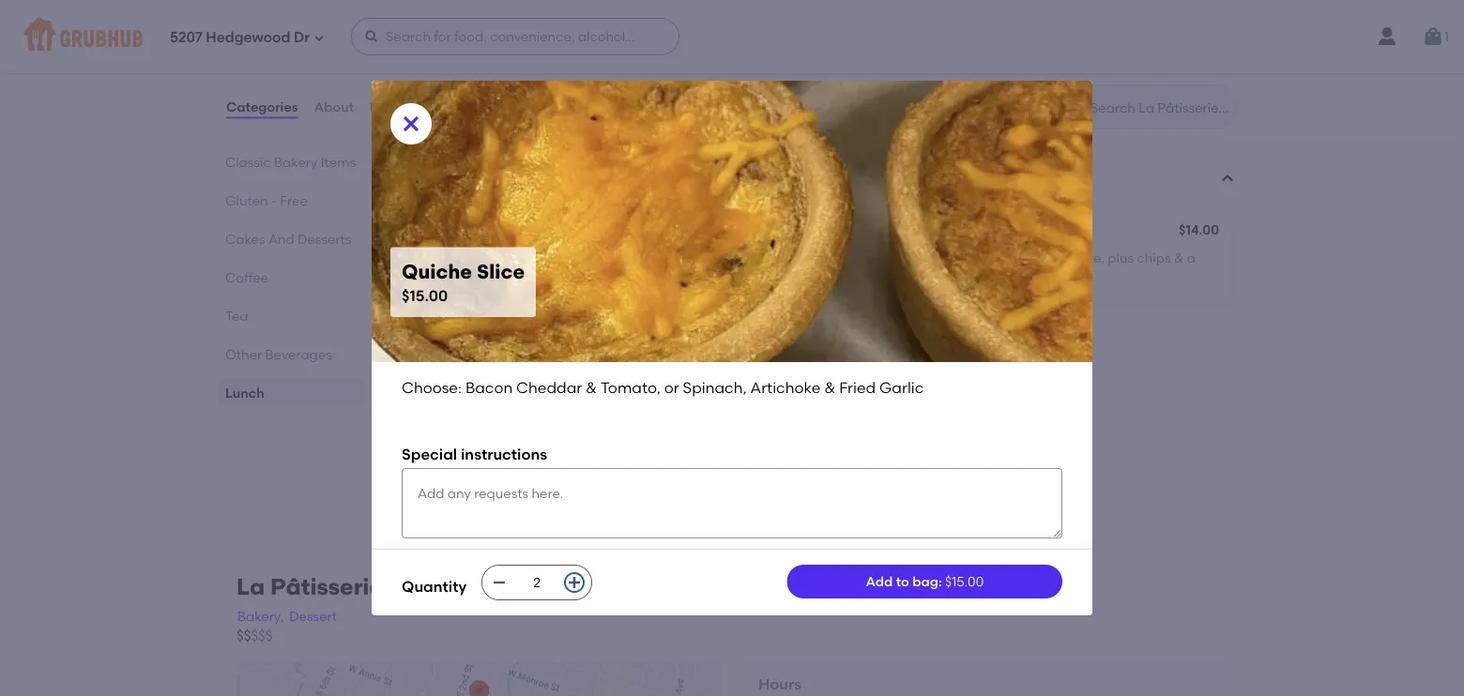 Task type: describe. For each thing, give the bounding box(es) containing it.
salad
[[973, 250, 1008, 266]]

classic bakery items
[[225, 154, 356, 170]]

lunch button
[[398, 166, 1239, 192]]

free
[[280, 193, 308, 209]]

bottled water button
[[406, 0, 811, 55]]

$14.00 for french curry chicken salad on a baguette, plus chips & a cookie!
[[1179, 222, 1220, 238]]

weekend only
[[225, 116, 317, 132]]

bakery, button
[[237, 606, 285, 627]]

special instructions
[[402, 445, 548, 464]]

plus inside french curry chicken salad on a baguette, plus chips & a cookie!
[[1108, 250, 1134, 266]]

tea
[[225, 308, 248, 324]]

other
[[225, 347, 262, 363]]

reviews button
[[369, 73, 423, 141]]

Special instructions text field
[[402, 469, 1063, 539]]

svg image inside main navigation navigation
[[364, 29, 379, 44]]

add to bag: $15.00
[[866, 574, 984, 590]]

box for french curry chicken salad lunch box
[[1063, 224, 1087, 240]]

gluten
[[225, 193, 268, 209]]

croissants
[[225, 39, 292, 55]]

juice
[[496, 83, 532, 99]]

$5.00
[[1185, 82, 1220, 98]]

hedgewood
[[206, 29, 291, 46]]

quiche slice
[[417, 334, 497, 350]]

categories button
[[225, 73, 299, 141]]

cookie! inside french curry chicken salad on a baguette, plus chips & a cookie!
[[838, 269, 883, 285]]

0 vertical spatial tomato,
[[590, 361, 642, 377]]

gluten - free tab
[[225, 191, 357, 210]]

info
[[574, 573, 619, 601]]

quiche slice image
[[670, 322, 811, 444]]

1 horizontal spatial garlic
[[880, 379, 924, 397]]

main navigation navigation
[[0, 0, 1465, 73]]

search icon image
[[1061, 96, 1084, 118]]

$7.50
[[768, 334, 800, 350]]

la pâtisserie (annie st) menu info bakery, dessert $$$$$
[[237, 573, 619, 645]]

0 horizontal spatial spinach,
[[433, 380, 489, 396]]

quiche slice $15.00
[[402, 260, 525, 305]]

lunch right salad
[[1021, 224, 1060, 240]]

0 horizontal spatial svg image
[[314, 32, 325, 44]]

bottled water
[[417, 11, 507, 27]]

salad
[[980, 224, 1018, 240]]

1
[[1445, 28, 1450, 44]]

menu
[[507, 573, 569, 601]]

chips inside french curry chicken salad on a baguette, plus chips & a cookie!
[[1137, 250, 1171, 266]]

classic bakery items tab
[[225, 152, 357, 172]]

4 a from the left
[[1188, 250, 1196, 266]]

french for french curry chicken salad lunch box
[[838, 224, 882, 240]]

honest kids juice
[[417, 83, 532, 99]]

0 horizontal spatial garlic
[[604, 380, 643, 396]]

quiche for quiche slice
[[417, 334, 463, 350]]

coffee
[[225, 270, 269, 286]]

lunch inside button
[[402, 167, 462, 191]]

1 vertical spatial tomato,
[[601, 379, 661, 397]]

french curry chicken salad on a baguette, plus chips & a cookie!
[[838, 250, 1196, 285]]

bakery
[[274, 154, 318, 170]]

desserts
[[298, 231, 352, 247]]

other beverages tab
[[225, 345, 357, 364]]

1 horizontal spatial fried
[[840, 379, 876, 397]]

$$$$$
[[237, 628, 273, 645]]

chocolate
[[864, 83, 932, 99]]

chicken
[[924, 224, 977, 240]]

ham & brie on a baguette, plus chips & a cookie!
[[417, 250, 726, 266]]

reviews
[[370, 99, 422, 115]]

pâtisserie
[[270, 573, 383, 601]]

only
[[288, 116, 317, 132]]

items
[[321, 154, 356, 170]]

1 baguette, from the left
[[523, 250, 586, 266]]

$14.00 for ham & brie on a baguette, plus chips & a cookie!
[[759, 222, 799, 238]]

$3.00
[[764, 82, 799, 98]]

box for ham & brie sandwich lunch box
[[602, 224, 626, 240]]

la
[[237, 573, 265, 601]]

to
[[896, 574, 910, 590]]

honest
[[417, 83, 462, 99]]

5207
[[170, 29, 203, 46]]

0 vertical spatial bacon
[[472, 361, 513, 377]]

weekend
[[225, 116, 285, 132]]

quantity
[[402, 577, 467, 596]]

categories
[[226, 99, 298, 115]]

ham for ham & brie on a baguette, plus chips & a cookie!
[[417, 250, 448, 266]]



Task type: locate. For each thing, give the bounding box(es) containing it.
$15.00 up quiche slice
[[402, 287, 448, 305]]

kids
[[466, 83, 493, 99]]

0 vertical spatial cheddar
[[517, 361, 574, 377]]

1 horizontal spatial cookie!
[[838, 269, 883, 285]]

-
[[271, 193, 277, 209]]

quiche up quiche slice
[[402, 260, 472, 284]]

1 horizontal spatial on
[[1011, 250, 1027, 266]]

Input item quantity number field
[[517, 566, 558, 600]]

cakes and desserts tab
[[225, 229, 357, 249]]

&
[[451, 224, 461, 240], [451, 250, 461, 266], [655, 250, 665, 266], [1175, 250, 1184, 266], [577, 361, 587, 377], [586, 379, 597, 397], [825, 379, 836, 397], [556, 380, 566, 396]]

french curry chicken salad lunch box
[[838, 224, 1087, 240]]

Search La Pâtisserie (Annie St) search field
[[1089, 99, 1233, 116]]

bacon
[[472, 361, 513, 377], [466, 379, 513, 397]]

baguette, inside french curry chicken salad on a baguette, plus chips & a cookie!
[[1042, 250, 1105, 266]]

1 horizontal spatial svg image
[[567, 575, 582, 590]]

about button
[[313, 73, 355, 141]]

bag:
[[913, 574, 942, 590]]

0 horizontal spatial box
[[602, 224, 626, 240]]

bottled
[[417, 11, 464, 27]]

2 brie from the top
[[464, 250, 489, 266]]

$14.00
[[759, 222, 799, 238], [1179, 222, 1220, 238]]

hot chocolate
[[838, 83, 932, 99]]

chips
[[618, 250, 652, 266], [1137, 250, 1171, 266]]

1 chips from the left
[[618, 250, 652, 266]]

0 horizontal spatial svg image
[[364, 29, 379, 44]]

1 $14.00 from the left
[[759, 222, 799, 238]]

on right salad
[[1011, 250, 1027, 266]]

instructions
[[461, 445, 548, 464]]

svg image right dr
[[364, 29, 379, 44]]

1 horizontal spatial chips
[[1137, 250, 1171, 266]]

2 on from the left
[[1011, 250, 1027, 266]]

1 cheddar from the top
[[517, 361, 574, 377]]

french left the curry
[[838, 250, 881, 266]]

brie left sandwich
[[464, 224, 490, 240]]

ham & brie sandwich lunch box
[[417, 224, 626, 240]]

1 horizontal spatial spinach,
[[683, 379, 747, 397]]

coffee tab
[[225, 268, 357, 287]]

0 vertical spatial quiche
[[402, 260, 472, 284]]

1 horizontal spatial $14.00
[[1179, 222, 1220, 238]]

0 vertical spatial $15.00
[[402, 287, 448, 305]]

(annie
[[389, 573, 464, 601]]

artichoke down $7.50
[[751, 379, 821, 397]]

chicken
[[920, 250, 970, 266]]

svg image down honest
[[400, 113, 423, 135]]

2 chips from the left
[[1137, 250, 1171, 266]]

0 horizontal spatial $14.00
[[759, 222, 799, 238]]

dessert
[[289, 608, 337, 624]]

slice for quiche slice
[[466, 334, 497, 350]]

cookie!
[[680, 250, 726, 266], [838, 269, 883, 285]]

other beverages
[[225, 347, 332, 363]]

sandwich
[[493, 224, 556, 240]]

$15.00 right bag:
[[946, 574, 984, 590]]

2 baguette, from the left
[[1042, 250, 1105, 266]]

1 horizontal spatial artichoke
[[751, 379, 821, 397]]

0 horizontal spatial $15.00
[[402, 287, 448, 305]]

2 french from the top
[[838, 250, 881, 266]]

0 vertical spatial french
[[838, 224, 882, 240]]

brie for sandwich
[[464, 224, 490, 240]]

baguette, down sandwich
[[523, 250, 586, 266]]

0 horizontal spatial fried
[[569, 380, 601, 396]]

0 vertical spatial cookie!
[[680, 250, 726, 266]]

2 box from the left
[[1063, 224, 1087, 240]]

1 box from the left
[[602, 224, 626, 240]]

cakes
[[225, 231, 265, 247]]

lunch down the reviews button
[[402, 167, 462, 191]]

1 vertical spatial cookie!
[[838, 269, 883, 285]]

special
[[402, 445, 457, 464]]

weekend only tab
[[225, 114, 357, 133]]

1 vertical spatial cheddar
[[517, 379, 582, 397]]

1 horizontal spatial or
[[665, 379, 680, 397]]

on inside french curry chicken salad on a baguette, plus chips & a cookie!
[[1011, 250, 1027, 266]]

5207 hedgewood dr
[[170, 29, 310, 46]]

brie for on
[[464, 250, 489, 266]]

tea tab
[[225, 306, 357, 326]]

dr
[[294, 29, 310, 46]]

lunch up ham & brie on a baguette, plus chips & a cookie!
[[560, 224, 599, 240]]

lunch down other
[[225, 385, 265, 401]]

and
[[268, 231, 295, 247]]

$15.00
[[402, 287, 448, 305], [946, 574, 984, 590]]

or
[[665, 379, 680, 397], [417, 380, 430, 396]]

& inside french curry chicken salad on a baguette, plus chips & a cookie!
[[1175, 250, 1184, 266]]

1 brie from the top
[[464, 224, 490, 240]]

2 vertical spatial svg image
[[492, 575, 507, 590]]

french left curry
[[838, 224, 882, 240]]

ham up quiche slice
[[417, 250, 448, 266]]

croissants tab
[[225, 37, 357, 56]]

1 vertical spatial svg image
[[400, 113, 423, 135]]

curry
[[884, 250, 917, 266]]

french inside french curry chicken salad on a baguette, plus chips & a cookie!
[[838, 250, 881, 266]]

1 button
[[1422, 20, 1450, 54]]

2 cheddar from the top
[[517, 379, 582, 397]]

hours
[[759, 675, 802, 693]]

slice for quiche slice $15.00
[[477, 260, 525, 284]]

0 vertical spatial brie
[[464, 224, 490, 240]]

box up french curry chicken salad on a baguette, plus chips & a cookie!
[[1063, 224, 1087, 240]]

svg image inside 1 button
[[1422, 25, 1445, 48]]

cheddar
[[517, 361, 574, 377], [517, 379, 582, 397]]

3 a from the left
[[1031, 250, 1039, 266]]

quiche for quiche slice $15.00
[[402, 260, 472, 284]]

quiche inside quiche slice $15.00
[[402, 260, 472, 284]]

ham for ham & brie sandwich lunch box
[[417, 224, 448, 240]]

2 plus from the left
[[1108, 250, 1134, 266]]

1 plus from the left
[[589, 250, 615, 266]]

st)
[[469, 573, 501, 601]]

ham
[[417, 224, 448, 240], [417, 250, 448, 266]]

fried
[[840, 379, 876, 397], [569, 380, 601, 396]]

gluten - free
[[225, 193, 308, 209]]

box up ham & brie on a baguette, plus chips & a cookie!
[[602, 224, 626, 240]]

0 horizontal spatial artichoke
[[492, 380, 553, 396]]

quiche down quiche slice $15.00
[[417, 334, 463, 350]]

garlic
[[880, 379, 924, 397], [604, 380, 643, 396]]

tomato,
[[590, 361, 642, 377], [601, 379, 661, 397]]

slice down quiche slice $15.00
[[466, 334, 497, 350]]

1 horizontal spatial baguette,
[[1042, 250, 1105, 266]]

on
[[492, 250, 508, 266], [1011, 250, 1027, 266]]

slice
[[477, 260, 525, 284], [466, 334, 497, 350]]

0 horizontal spatial plus
[[589, 250, 615, 266]]

add
[[866, 574, 893, 590]]

1 on from the left
[[492, 250, 508, 266]]

choose:
[[417, 361, 469, 377], [402, 379, 462, 397]]

water
[[467, 11, 507, 27]]

1 vertical spatial slice
[[466, 334, 497, 350]]

lunch
[[402, 167, 462, 191], [560, 224, 599, 240], [1021, 224, 1060, 240], [225, 385, 265, 401]]

lunch tab
[[225, 383, 357, 403]]

1 ham from the top
[[417, 224, 448, 240]]

1 french from the top
[[838, 224, 882, 240]]

1 vertical spatial brie
[[464, 250, 489, 266]]

1 a from the left
[[511, 250, 520, 266]]

1 horizontal spatial box
[[1063, 224, 1087, 240]]

1 vertical spatial bacon
[[466, 379, 513, 397]]

0 vertical spatial ham
[[417, 224, 448, 240]]

box
[[602, 224, 626, 240], [1063, 224, 1087, 240]]

2 horizontal spatial svg image
[[492, 575, 507, 590]]

1 horizontal spatial plus
[[1108, 250, 1134, 266]]

baguette, right salad
[[1042, 250, 1105, 266]]

$15.00 inside quiche slice $15.00
[[402, 287, 448, 305]]

2 horizontal spatial svg image
[[1422, 25, 1445, 48]]

1 vertical spatial quiche
[[417, 334, 463, 350]]

artichoke up instructions at the bottom of page
[[492, 380, 553, 396]]

0 horizontal spatial cookie!
[[680, 250, 726, 266]]

slice down ham & brie sandwich lunch box
[[477, 260, 525, 284]]

0 vertical spatial choose:
[[417, 361, 469, 377]]

0 horizontal spatial or
[[417, 380, 430, 396]]

0 horizontal spatial chips
[[618, 250, 652, 266]]

beverages
[[265, 347, 332, 363]]

slice inside quiche slice $15.00
[[477, 260, 525, 284]]

0 vertical spatial svg image
[[364, 29, 379, 44]]

2 a from the left
[[668, 250, 677, 266]]

on down ham & brie sandwich lunch box
[[492, 250, 508, 266]]

1 vertical spatial choose:
[[402, 379, 462, 397]]

svg image
[[364, 29, 379, 44], [400, 113, 423, 135], [492, 575, 507, 590]]

artichoke
[[751, 379, 821, 397], [492, 380, 553, 396]]

classic
[[225, 154, 271, 170]]

0 horizontal spatial baguette,
[[523, 250, 586, 266]]

brie down ham & brie sandwich lunch box
[[464, 250, 489, 266]]

quiche
[[402, 260, 472, 284], [417, 334, 463, 350]]

lunch inside tab
[[225, 385, 265, 401]]

1 vertical spatial ham
[[417, 250, 448, 266]]

1 horizontal spatial $15.00
[[946, 574, 984, 590]]

french for french curry chicken salad on a baguette, plus chips & a cookie!
[[838, 250, 881, 266]]

2 ham from the top
[[417, 250, 448, 266]]

bakery,
[[238, 608, 284, 624]]

dessert button
[[289, 606, 338, 627]]

0 vertical spatial slice
[[477, 260, 525, 284]]

baguette,
[[523, 250, 586, 266], [1042, 250, 1105, 266]]

2 $14.00 from the left
[[1179, 222, 1220, 238]]

0 horizontal spatial on
[[492, 250, 508, 266]]

choose: bacon cheddar & tomato, or spinach, artichoke & fried garlic
[[417, 361, 643, 396], [402, 379, 924, 397]]

1 vertical spatial $15.00
[[946, 574, 984, 590]]

french
[[838, 224, 882, 240], [838, 250, 881, 266]]

curry
[[885, 224, 921, 240]]

about
[[314, 99, 354, 115]]

1 horizontal spatial svg image
[[400, 113, 423, 135]]

hot
[[838, 83, 861, 99]]

svg image
[[1422, 25, 1445, 48], [314, 32, 325, 44], [567, 575, 582, 590]]

svg image left the 'input item quantity' number field
[[492, 575, 507, 590]]

1 vertical spatial french
[[838, 250, 881, 266]]

cakes and desserts
[[225, 231, 352, 247]]

a
[[511, 250, 520, 266], [668, 250, 677, 266], [1031, 250, 1039, 266], [1188, 250, 1196, 266]]

ham up quiche slice $15.00
[[417, 224, 448, 240]]



Task type: vqa. For each thing, say whether or not it's contained in the screenshot.
El
no



